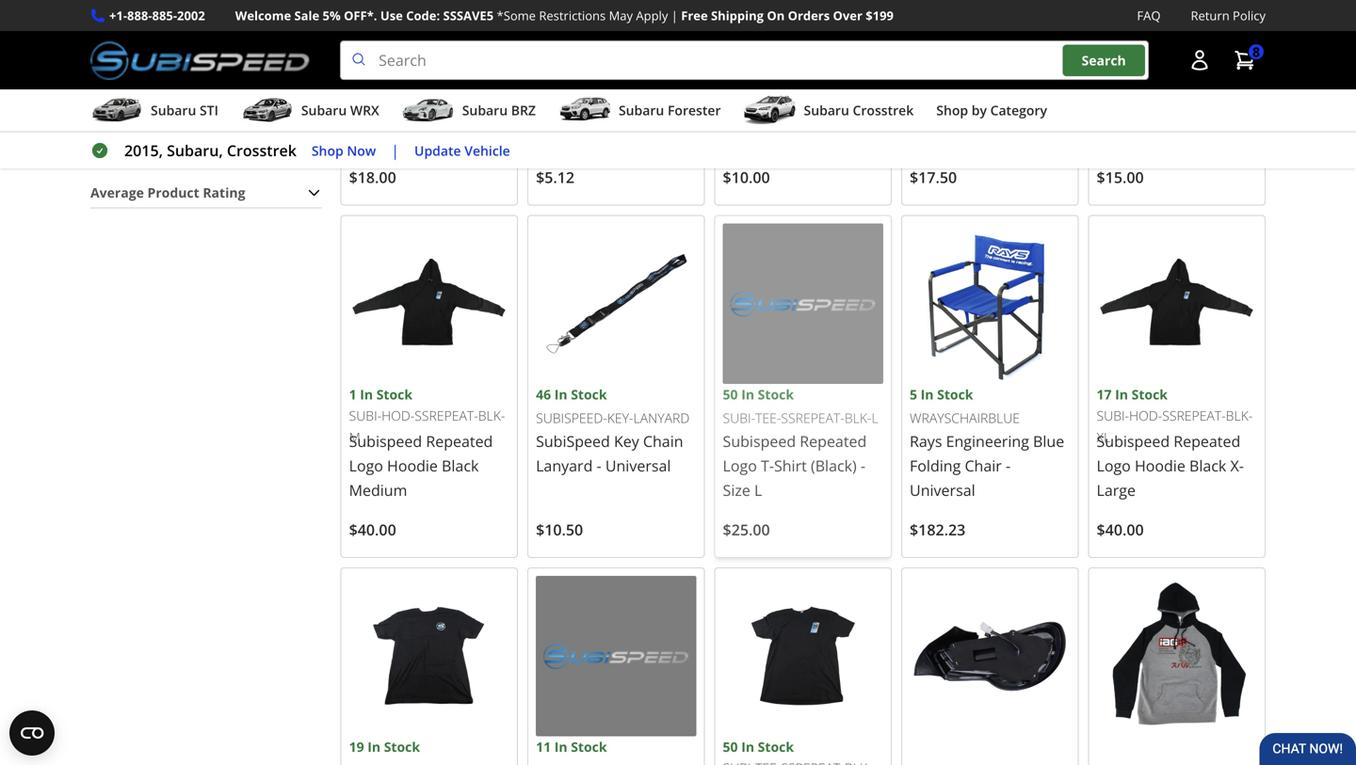 Task type: describe. For each thing, give the bounding box(es) containing it.
rays engineering blue folding chair - universal image
[[910, 224, 1071, 384]]

sti inside "dropdown button"
[[200, 101, 218, 119]]

- inside 46 in stock subispeed-key-lanyard subispeed key chain lanyard - universal
[[597, 456, 602, 476]]

apply
[[636, 7, 668, 24]]

0 horizontal spatial 2x
[[910, 79, 927, 99]]

shop now link
[[312, 140, 376, 162]]

orders
[[788, 7, 830, 24]]

black for subispeed repeated logo hoodie black x- large
[[1190, 456, 1227, 476]]

subispeed va design t-shirt (black) - size 2xl image
[[349, 577, 510, 737]]

50 in stock subi-tee-ssrepeat-blk-l subispeed repeated logo t-shirt (black) - size l
[[723, 386, 879, 501]]

repeated for subispeed repeated logo hoodie black x- large
[[1174, 431, 1241, 452]]

tee- inside sti-shifter-tee-2x subaru sti shifter tee- 2x - universal
[[985, 32, 1010, 50]]

50 in stock
[[723, 739, 794, 756]]

19
[[349, 739, 364, 756]]

rays
[[910, 431, 943, 452]]

shop by category
[[937, 101, 1048, 119]]

restrictions
[[539, 7, 606, 24]]

folding
[[910, 456, 961, 476]]

subaru for subaru sti
[[151, 101, 196, 119]]

medium
[[1188, 32, 1240, 50]]

medium for t-
[[1180, 79, 1239, 99]]

13
[[536, 8, 551, 26]]

2 horizontal spatial tee-
[[1130, 32, 1155, 50]]

subaru,
[[167, 140, 223, 161]]

16
[[723, 8, 738, 26]]

hoodie for medium
[[387, 456, 438, 476]]

(black)
[[811, 456, 857, 476]]

shifter
[[989, 54, 1036, 74]]

- inside 16 in stock 15wrxwallet wrx black leather wallet - universal
[[771, 79, 776, 99]]

return policy link
[[1191, 6, 1266, 26]]

size
[[723, 480, 751, 501]]

subaru sti button
[[90, 93, 218, 131]]

a subaru sti thumbnail image image
[[90, 96, 143, 124]]

chair
[[965, 456, 1002, 476]]

subi- for 17 in stock subi-hod-ssrepeat-blk- xl
[[1097, 407, 1130, 425]]

$10.50
[[536, 520, 583, 540]]

ssrepeat- for subispeed repeated logo hoodie black medium
[[415, 407, 478, 425]]

policy
[[1233, 7, 1266, 24]]

- inside '5 in stock wrayschairblue rays engineering blue folding chair - universal'
[[1006, 456, 1011, 476]]

yokohama
[[349, 128, 434, 148]]

subaru wrx button
[[241, 93, 379, 131]]

t- inside subispeed team t- shirt-white-medium - universal
[[1217, 54, 1230, 74]]

xl
[[1097, 429, 1111, 447]]

8
[[1253, 43, 1261, 61]]

tg701a-sb00b
[[349, 32, 439, 50]]

subispeed repeated logo t-shirt (black) - size l image
[[723, 224, 884, 384]]

product
[[147, 184, 199, 202]]

subaru crosstrek
[[804, 101, 914, 119]]

shade
[[431, 54, 479, 74]]

$40.00 for subispeed repeated logo hoodie black x- large
[[1097, 520, 1144, 540]]

shirt-
[[1097, 79, 1135, 99]]

1 horizontal spatial 2015+
[[605, 79, 648, 99]]

0 vertical spatial |
[[671, 7, 678, 24]]

white-
[[1135, 79, 1180, 99]]

tee-
[[1040, 54, 1070, 74]]

- inside 13 in stock gcs-15wrxtoy-rd gcs 2015 wrx toy car-red - 2015+ wrx / 2015+ sti
[[596, 79, 601, 99]]

subi- for 50 in stock subi-tee-ssrepeat-blk-l subispeed repeated logo t-shirt (black) - size l
[[723, 410, 756, 427]]

search input field
[[340, 41, 1149, 80]]

$10.00
[[723, 167, 770, 187]]

subaru forester
[[619, 101, 721, 119]]

leather
[[800, 54, 854, 74]]

$17.50
[[910, 167, 957, 187]]

update vehicle
[[415, 142, 510, 159]]

update vehicle button
[[415, 140, 510, 162]]

iag performance iag closed deck hoodie / black and gray  / size - m image
[[1097, 577, 1258, 737]]

now
[[347, 142, 376, 159]]

888-
[[127, 7, 152, 24]]

subispeed repeated logo hoodie black x-large image
[[1097, 224, 1258, 384]]

large
[[1097, 480, 1136, 501]]

in for 2015
[[555, 8, 568, 26]]

- inside sti-shifter-tee-2x subaru sti shifter tee- 2x - universal
[[931, 79, 936, 99]]

subaru for subaru wrx
[[301, 101, 347, 119]]

category
[[991, 101, 1048, 119]]

shop for shop now
[[312, 142, 344, 159]]

welcome
[[235, 7, 291, 24]]

sssave5
[[443, 7, 494, 24]]

a subaru wrx thumbnail image image
[[241, 96, 294, 124]]

medium for logo
[[349, 480, 407, 501]]

hod- for subispeed repeated logo hoodie black x- large
[[1130, 407, 1163, 425]]

stock for xl
[[1132, 386, 1168, 404]]

subispeed for subispeed repeated logo hoodie black x- large
[[1097, 431, 1170, 452]]

red
[[565, 79, 592, 99]]

5 in stock wrayschairblue rays engineering blue folding chair - universal
[[910, 386, 1065, 501]]

average
[[90, 184, 144, 202]]

$199
[[866, 7, 894, 24]]

0 horizontal spatial l
[[755, 480, 763, 501]]

key-
[[607, 410, 634, 427]]

in for folding
[[921, 386, 934, 404]]

subi- up search
[[1097, 32, 1130, 50]]

stock for m
[[377, 386, 413, 404]]

5%
[[323, 7, 341, 24]]

welcome sale 5% off*. use code: sssave5 *some restrictions may apply | free shipping on orders over $199
[[235, 7, 894, 24]]

shop for shop by category
[[937, 101, 969, 119]]

+1-888-885-2002 link
[[109, 6, 205, 26]]

$5.12
[[536, 167, 575, 187]]

sti-shifter-tee-2x subaru sti shifter tee- 2x - universal
[[910, 32, 1070, 99]]

rating
[[203, 184, 245, 202]]

repeated inside 50 in stock subi-tee-ssrepeat-blk-l subispeed repeated logo t-shirt (black) - size l
[[800, 431, 867, 452]]

13 in stock gcs-15wrxtoy-rd gcs 2015 wrx toy car-red - 2015+ wrx / 2015+ sti
[[536, 8, 693, 123]]

subispeed repeated logo t-shirt black x-large image
[[723, 577, 884, 737]]

wht-
[[1155, 32, 1188, 50]]

2015,
[[124, 140, 163, 161]]

shifter-
[[932, 32, 985, 50]]

$40.00 for subispeed repeated logo hoodie black medium
[[349, 520, 396, 540]]

sun
[[397, 54, 427, 74]]

universal inside 16 in stock 15wrxwallet wrx black leather wallet - universal
[[780, 79, 845, 99]]

chain
[[643, 431, 684, 452]]

subispeed key chain lanyard - universal image
[[536, 224, 697, 384]]

+1-
[[109, 7, 127, 24]]

subispeed for subispeed repeated logo hoodie black medium
[[349, 431, 422, 452]]

17 in stock subi-hod-ssrepeat-blk- xl
[[1097, 386, 1253, 447]]



Task type: locate. For each thing, give the bounding box(es) containing it.
subaru inside "dropdown button"
[[151, 101, 196, 119]]

0 horizontal spatial tee-
[[756, 410, 781, 427]]

shirt
[[774, 456, 807, 476]]

logo
[[349, 456, 383, 476], [723, 456, 757, 476], [1097, 456, 1131, 476]]

wrx inside dropdown button
[[350, 101, 379, 119]]

crosstrek down a subaru wrx thumbnail image
[[227, 140, 297, 161]]

toy
[[643, 54, 668, 74]]

logo inside 50 in stock subi-tee-ssrepeat-blk-l subispeed repeated logo t-shirt (black) - size l
[[723, 456, 757, 476]]

2 $40.00 from the left
[[1097, 520, 1144, 540]]

subaru women's sti v-neck t-shirt-small image
[[910, 577, 1071, 737]]

ssrepeat- inside "17 in stock subi-hod-ssrepeat-blk- xl"
[[1163, 407, 1226, 425]]

0 horizontal spatial 2015+
[[536, 103, 579, 123]]

sti down red
[[583, 103, 604, 123]]

sti down shifter-
[[965, 54, 985, 74]]

1 horizontal spatial tee-
[[985, 32, 1010, 50]]

1 horizontal spatial crosstrek
[[853, 101, 914, 119]]

ssrepeat- up (black)
[[781, 410, 845, 427]]

2015+ down toy at the left of the page
[[605, 79, 648, 99]]

wrx down rd
[[607, 54, 639, 74]]

off*.
[[344, 7, 377, 24]]

rd
[[635, 32, 652, 50]]

- inside subispeed team t- shirt-white-medium - universal
[[1243, 79, 1247, 99]]

1 in stock subi-hod-ssrepeat-blk- m
[[349, 386, 505, 447]]

subispeed down 1
[[349, 431, 422, 452]]

wrx up wallet
[[723, 54, 755, 74]]

2 horizontal spatial repeated
[[1174, 431, 1241, 452]]

1 horizontal spatial $40.00
[[1097, 520, 1144, 540]]

crosstrek
[[853, 101, 914, 119], [227, 140, 297, 161]]

subaru down toy at the left of the page
[[619, 101, 664, 119]]

1 horizontal spatial logo
[[723, 456, 757, 476]]

free
[[681, 7, 708, 24]]

subispeed logo image
[[90, 41, 310, 80]]

1 vertical spatial 2015+
[[536, 103, 579, 123]]

1 horizontal spatial repeated
[[800, 431, 867, 452]]

0 horizontal spatial repeated
[[426, 431, 493, 452]]

a subaru brz thumbnail image image
[[402, 96, 455, 124]]

subispeed repeated logo hoodie black medium image
[[349, 224, 510, 384]]

subaru for subaru crosstrek
[[804, 101, 850, 119]]

subispeed for subispeed team t- shirt-white-medium - universal
[[1097, 54, 1170, 74]]

in inside 50 in stock subi-tee-ssrepeat-blk-l subispeed repeated logo t-shirt (black) - size l
[[742, 386, 755, 404]]

average product rating button
[[90, 179, 322, 208]]

subi- inside 50 in stock subi-tee-ssrepeat-blk-l subispeed repeated logo t-shirt (black) - size l
[[723, 410, 756, 427]]

stock for key
[[571, 386, 607, 404]]

50 for 50 in stock subi-tee-ssrepeat-blk-l subispeed repeated logo t-shirt (black) - size l
[[723, 386, 738, 404]]

subaru sti
[[151, 101, 218, 119]]

ssrepeat- inside 50 in stock subi-tee-ssrepeat-blk-l subispeed repeated logo t-shirt (black) - size l
[[781, 410, 845, 427]]

tee- down faq link
[[1130, 32, 1155, 50]]

subispeed inside subispeed repeated logo hoodie black medium
[[349, 431, 422, 452]]

2 horizontal spatial logo
[[1097, 456, 1131, 476]]

2015+ down car- on the left top
[[536, 103, 579, 123]]

tee- up shirt
[[756, 410, 781, 427]]

in inside "1 in stock subi-hod-ssrepeat-blk- m"
[[360, 386, 373, 404]]

subispeed up large
[[1097, 431, 1170, 452]]

| right now
[[391, 140, 400, 161]]

2 50 from the top
[[723, 739, 738, 756]]

1 vertical spatial 2x
[[910, 79, 927, 99]]

ssrepeat- inside "1 in stock subi-hod-ssrepeat-blk- m"
[[415, 407, 478, 425]]

1 vertical spatial |
[[391, 140, 400, 161]]

blk- inside "17 in stock subi-hod-ssrepeat-blk- xl"
[[1226, 407, 1253, 425]]

stock inside 13 in stock gcs-15wrxtoy-rd gcs 2015 wrx toy car-red - 2015+ wrx / 2015+ sti
[[571, 8, 607, 26]]

in inside '5 in stock wrayschairblue rays engineering blue folding chair - universal'
[[921, 386, 934, 404]]

universal inside '5 in stock wrayschairblue rays engineering blue folding chair - universal'
[[910, 480, 976, 501]]

wrx down wrx/sti
[[350, 101, 379, 119]]

subispeed inside 50 in stock subi-tee-ssrepeat-blk-l subispeed repeated logo t-shirt (black) - size l
[[723, 431, 796, 452]]

medium down the m
[[349, 480, 407, 501]]

subispeed
[[1097, 54, 1170, 74], [349, 431, 422, 452], [723, 431, 796, 452], [1097, 431, 1170, 452]]

0 horizontal spatial |
[[391, 140, 400, 161]]

crosstrek inside dropdown button
[[853, 101, 914, 119]]

1 horizontal spatial shop
[[937, 101, 969, 119]]

1 vertical spatial crosstrek
[[227, 140, 297, 161]]

15wrxtoy-
[[565, 32, 635, 50]]

3 repeated from the left
[[1174, 431, 1241, 452]]

0 vertical spatial shop
[[937, 101, 969, 119]]

hod- inside "17 in stock subi-hod-ssrepeat-blk- xl"
[[1130, 407, 1163, 425]]

over
[[833, 7, 863, 24]]

subaru brz
[[462, 101, 536, 119]]

0 vertical spatial medium
[[1180, 79, 1239, 99]]

0 vertical spatial t-
[[1217, 54, 1230, 74]]

17
[[1097, 386, 1112, 404]]

repeated
[[426, 431, 493, 452], [800, 431, 867, 452], [1174, 431, 1241, 452]]

-
[[771, 79, 776, 99], [596, 79, 601, 99], [931, 79, 936, 99], [1243, 79, 1247, 99], [438, 128, 443, 148], [861, 456, 866, 476], [597, 456, 602, 476], [1006, 456, 1011, 476]]

in inside "17 in stock subi-hod-ssrepeat-blk- xl"
[[1116, 386, 1129, 404]]

11 in stock
[[536, 739, 607, 757]]

*some
[[497, 7, 536, 24]]

stock inside 50 in stock subi-tee-ssrepeat-blk-l subispeed repeated logo t-shirt (black) - size l
[[758, 386, 794, 404]]

logo up "size"
[[723, 456, 757, 476]]

average product rating
[[90, 184, 245, 202]]

1 horizontal spatial hod-
[[1130, 407, 1163, 425]]

gcs-
[[536, 32, 565, 50]]

1 horizontal spatial t-
[[1217, 54, 1230, 74]]

subaru for subaru forester
[[619, 101, 664, 119]]

black left x-
[[1190, 456, 1227, 476]]

faq
[[1138, 7, 1161, 24]]

2 horizontal spatial black
[[1190, 456, 1227, 476]]

2 repeated from the left
[[800, 431, 867, 452]]

in for l
[[742, 386, 755, 404]]

$18.00
[[349, 167, 396, 187]]

subispeed up shirt
[[723, 431, 796, 452]]

hoodie inside subispeed repeated logo hoodie black x- large
[[1135, 456, 1186, 476]]

0 vertical spatial 2015+
[[605, 79, 648, 99]]

2x up shifter
[[1010, 32, 1025, 50]]

blk-
[[478, 407, 505, 425], [1226, 407, 1253, 425], [845, 410, 872, 427]]

subaru up shop now
[[301, 101, 347, 119]]

x-
[[1231, 456, 1244, 476]]

universal down leather
[[780, 79, 845, 99]]

1 hod- from the left
[[382, 407, 415, 425]]

hoodie for x-
[[1135, 456, 1186, 476]]

sb00b
[[400, 32, 439, 50]]

wrayschairblue
[[910, 410, 1020, 427]]

universal inside subispeed team t- shirt-white-medium - universal
[[1097, 103, 1163, 123]]

1 vertical spatial shop
[[312, 142, 344, 159]]

hoodie up large
[[1135, 456, 1186, 476]]

minatomirai
[[349, 103, 449, 123]]

$15.00
[[1097, 167, 1144, 187]]

medium inside subispeed repeated logo hoodie black medium
[[349, 480, 407, 501]]

in for wallet
[[742, 8, 755, 26]]

key
[[614, 431, 639, 452]]

brz
[[511, 101, 536, 119]]

subi- up "size"
[[723, 410, 756, 427]]

hod- up subispeed repeated logo hoodie black x- large
[[1130, 407, 1163, 425]]

sti up 2015, subaru, crosstrek
[[200, 101, 218, 119]]

lanyard
[[536, 456, 593, 476]]

subispeed repeated logo hoodie black x- large
[[1097, 431, 1244, 501]]

subispeed-
[[536, 410, 607, 427]]

$40.00 down subispeed repeated logo hoodie black medium
[[349, 520, 396, 540]]

- inside the tomei sun shade wrx/sti minatomirai yokohama - universal
[[438, 128, 443, 148]]

return policy
[[1191, 7, 1266, 24]]

0 horizontal spatial blk-
[[478, 407, 505, 425]]

button image
[[1189, 49, 1212, 72]]

2 hoodie from the left
[[1135, 456, 1186, 476]]

t- inside 50 in stock subi-tee-ssrepeat-blk-l subispeed repeated logo t-shirt (black) - size l
[[761, 456, 774, 476]]

blk- up x-
[[1226, 407, 1253, 425]]

1 50 from the top
[[723, 386, 738, 404]]

1 horizontal spatial medium
[[1180, 79, 1239, 99]]

2015, subaru, crosstrek
[[124, 140, 297, 161]]

subi- inside "17 in stock subi-hod-ssrepeat-blk- xl"
[[1097, 407, 1130, 425]]

black inside 16 in stock 15wrxwallet wrx black leather wallet - universal
[[759, 54, 796, 74]]

blk- for subispeed repeated logo hoodie black x- large
[[1226, 407, 1253, 425]]

0 horizontal spatial hod-
[[382, 407, 415, 425]]

2 hod- from the left
[[1130, 407, 1163, 425]]

0 vertical spatial 50
[[723, 386, 738, 404]]

subispeed team t- shirt-white-medium - universal
[[1097, 54, 1247, 123]]

1 horizontal spatial sti
[[583, 103, 604, 123]]

subi- inside "1 in stock subi-hod-ssrepeat-blk- m"
[[349, 407, 382, 425]]

1 $40.00 from the left
[[349, 520, 396, 540]]

shop left now
[[312, 142, 344, 159]]

wrx up subaru forester
[[652, 79, 684, 99]]

subaru down leather
[[804, 101, 850, 119]]

wallet
[[723, 79, 767, 99]]

subi- up the m
[[349, 407, 382, 425]]

1 vertical spatial medium
[[349, 480, 407, 501]]

sale
[[294, 7, 320, 24]]

1 horizontal spatial ssrepeat-
[[781, 410, 845, 427]]

universal down folding
[[910, 480, 976, 501]]

in inside 16 in stock 15wrxwallet wrx black leather wallet - universal
[[742, 8, 755, 26]]

0 vertical spatial 2x
[[1010, 32, 1025, 50]]

universal inside sti-shifter-tee-2x subaru sti shifter tee- 2x - universal
[[940, 79, 1006, 99]]

subaru down sti-
[[910, 54, 961, 74]]

subaru wrx
[[301, 101, 379, 119]]

0 horizontal spatial black
[[442, 456, 479, 476]]

blk- for subispeed repeated logo hoodie black medium
[[478, 407, 505, 425]]

medium inside subispeed team t- shirt-white-medium - universal
[[1180, 79, 1239, 99]]

subi-
[[1097, 32, 1130, 50], [349, 407, 382, 425], [1097, 407, 1130, 425], [723, 410, 756, 427]]

2 horizontal spatial blk-
[[1226, 407, 1253, 425]]

subaru forester button
[[559, 93, 721, 131]]

2015
[[569, 54, 603, 74]]

sti inside 13 in stock gcs-15wrxtoy-rd gcs 2015 wrx toy car-red - 2015+ wrx / 2015+ sti
[[583, 103, 604, 123]]

| left the free
[[671, 7, 678, 24]]

$25.00
[[723, 520, 770, 540]]

ssrepeat- up subispeed repeated logo hoodie black x- large
[[1163, 407, 1226, 425]]

wrx/sti
[[349, 79, 407, 99]]

subaru up subaru,
[[151, 101, 196, 119]]

stock inside "1 in stock subi-hod-ssrepeat-blk- m"
[[377, 386, 413, 404]]

0 vertical spatial l
[[872, 410, 879, 427]]

subaru crosstrek button
[[744, 93, 914, 131]]

subi- for 1 in stock subi-hod-ssrepeat-blk- m
[[349, 407, 382, 425]]

subispeed inside subispeed team t- shirt-white-medium - universal
[[1097, 54, 1170, 74]]

/
[[688, 79, 693, 99]]

1 vertical spatial l
[[755, 480, 763, 501]]

search
[[1082, 51, 1127, 69]]

search button
[[1063, 45, 1145, 76]]

logo inside subispeed repeated logo hoodie black x- large
[[1097, 456, 1131, 476]]

shop by category button
[[937, 93, 1048, 131]]

blk- inside "1 in stock subi-hod-ssrepeat-blk- m"
[[478, 407, 505, 425]]

46 in stock subispeed-key-lanyard subispeed key chain lanyard - universal
[[536, 386, 690, 476]]

subaru brz button
[[402, 93, 536, 131]]

t- right button image
[[1217, 54, 1230, 74]]

forester
[[668, 101, 721, 119]]

stock for wallet
[[758, 8, 794, 26]]

car-
[[536, 79, 565, 99]]

sti-
[[910, 32, 932, 50]]

2 horizontal spatial sti
[[965, 54, 985, 74]]

tomei
[[349, 54, 393, 74]]

in for xl
[[1116, 386, 1129, 404]]

shop inside dropdown button
[[937, 101, 969, 119]]

universal down shirt-
[[1097, 103, 1163, 123]]

0 horizontal spatial sti
[[200, 101, 218, 119]]

engineering
[[946, 431, 1030, 452]]

blk- up (black)
[[845, 410, 872, 427]]

1 horizontal spatial l
[[872, 410, 879, 427]]

1 repeated from the left
[[426, 431, 493, 452]]

hod- for subispeed repeated logo hoodie black medium
[[382, 407, 415, 425]]

tee- inside 50 in stock subi-tee-ssrepeat-blk-l subispeed repeated logo t-shirt (black) - size l
[[756, 410, 781, 427]]

universal up by
[[940, 79, 1006, 99]]

update
[[415, 142, 461, 159]]

sti inside sti-shifter-tee-2x subaru sti shifter tee- 2x - universal
[[965, 54, 985, 74]]

0 vertical spatial crosstrek
[[853, 101, 914, 119]]

50 for 50 in stock
[[723, 739, 738, 756]]

hoodie inside subispeed repeated logo hoodie black medium
[[387, 456, 438, 476]]

1 hoodie from the left
[[387, 456, 438, 476]]

repeated inside subispeed repeated logo hoodie black x- large
[[1174, 431, 1241, 452]]

46
[[536, 386, 551, 404]]

logo for subispeed repeated logo hoodie black x- large
[[1097, 456, 1131, 476]]

subispeed up shirt-
[[1097, 54, 1170, 74]]

1 logo from the left
[[349, 456, 383, 476]]

vehicle
[[465, 142, 510, 159]]

universal inside 46 in stock subispeed-key-lanyard subispeed key chain lanyard - universal
[[606, 456, 671, 476]]

black down 15wrxwallet
[[759, 54, 796, 74]]

a subaru crosstrek thumbnail image image
[[744, 96, 797, 124]]

use
[[380, 7, 403, 24]]

logo for subispeed repeated logo hoodie black medium
[[349, 456, 383, 476]]

0 horizontal spatial $40.00
[[349, 520, 396, 540]]

subispeed inside subispeed repeated logo hoodie black x- large
[[1097, 431, 1170, 452]]

+1-888-885-2002
[[109, 7, 205, 24]]

8 button
[[1225, 42, 1266, 79]]

1 horizontal spatial |
[[671, 7, 678, 24]]

1 vertical spatial 50
[[723, 739, 738, 756]]

0 horizontal spatial medium
[[349, 480, 407, 501]]

subaru inside sti-shifter-tee-2x subaru sti shifter tee- 2x - universal
[[910, 54, 961, 74]]

stock for l
[[758, 386, 794, 404]]

1 horizontal spatial hoodie
[[1135, 456, 1186, 476]]

stock inside 46 in stock subispeed-key-lanyard subispeed key chain lanyard - universal
[[571, 386, 607, 404]]

logo up large
[[1097, 456, 1131, 476]]

$40.00 down large
[[1097, 520, 1144, 540]]

16 in stock 15wrxwallet wrx black leather wallet - universal
[[723, 8, 854, 99]]

shop
[[937, 101, 969, 119], [312, 142, 344, 159]]

tee- up shifter
[[985, 32, 1010, 50]]

t- left (black)
[[761, 456, 774, 476]]

subaru for subaru brz
[[462, 101, 508, 119]]

ssrepeat-
[[415, 407, 478, 425], [1163, 407, 1226, 425], [781, 410, 845, 427]]

may
[[609, 7, 633, 24]]

stock for 2015
[[571, 8, 607, 26]]

black for subispeed repeated logo hoodie black medium
[[442, 456, 479, 476]]

0 horizontal spatial logo
[[349, 456, 383, 476]]

2x down sti-
[[910, 79, 927, 99]]

universal inside the tomei sun shade wrx/sti minatomirai yokohama - universal
[[349, 152, 415, 172]]

tee-
[[985, 32, 1010, 50], [1130, 32, 1155, 50], [756, 410, 781, 427]]

stock inside 16 in stock 15wrxwallet wrx black leather wallet - universal
[[758, 8, 794, 26]]

1 horizontal spatial black
[[759, 54, 796, 74]]

0 horizontal spatial t-
[[761, 456, 774, 476]]

in inside 13 in stock gcs-15wrxtoy-rd gcs 2015 wrx toy car-red - 2015+ wrx / 2015+ sti
[[555, 8, 568, 26]]

logo inside subispeed repeated logo hoodie black medium
[[349, 456, 383, 476]]

open widget image
[[9, 711, 55, 757]]

11
[[536, 739, 551, 757]]

1 horizontal spatial blk-
[[845, 410, 872, 427]]

50 inside 50 in stock subi-tee-ssrepeat-blk-l subispeed repeated logo t-shirt (black) - size l
[[723, 386, 738, 404]]

1
[[349, 386, 357, 404]]

subaru left brz
[[462, 101, 508, 119]]

stock inside "17 in stock subi-hod-ssrepeat-blk- xl"
[[1132, 386, 1168, 404]]

in inside 46 in stock subispeed-key-lanyard subispeed key chain lanyard - universal
[[555, 386, 568, 404]]

a subaru forester thumbnail image image
[[559, 96, 611, 124]]

subispeed
[[536, 431, 610, 452]]

in for key
[[555, 386, 568, 404]]

stock inside '5 in stock wrayschairblue rays engineering blue folding chair - universal'
[[938, 386, 974, 404]]

blk- inside 50 in stock subi-tee-ssrepeat-blk-l subispeed repeated logo t-shirt (black) - size l
[[845, 410, 872, 427]]

2 logo from the left
[[723, 456, 757, 476]]

logo down the m
[[349, 456, 383, 476]]

0 horizontal spatial ssrepeat-
[[415, 407, 478, 425]]

hod- inside "1 in stock subi-hod-ssrepeat-blk- m"
[[382, 407, 415, 425]]

on
[[767, 7, 785, 24]]

repeated inside subispeed repeated logo hoodie black medium
[[426, 431, 493, 452]]

hoodie down "1 in stock subi-hod-ssrepeat-blk- m"
[[387, 456, 438, 476]]

ssrepeat- up subispeed repeated logo hoodie black medium
[[415, 407, 478, 425]]

repeated for subispeed repeated logo hoodie black medium
[[426, 431, 493, 452]]

- inside 50 in stock subi-tee-ssrepeat-blk-l subispeed repeated logo t-shirt (black) - size l
[[861, 456, 866, 476]]

2 horizontal spatial ssrepeat-
[[1163, 407, 1226, 425]]

wrx inside 16 in stock 15wrxwallet wrx black leather wallet - universal
[[723, 54, 755, 74]]

faq link
[[1138, 6, 1161, 26]]

subi- down 17
[[1097, 407, 1130, 425]]

universal down key
[[606, 456, 671, 476]]

medium down team
[[1180, 79, 1239, 99]]

shop left by
[[937, 101, 969, 119]]

universal
[[780, 79, 845, 99], [940, 79, 1006, 99], [1097, 103, 1163, 123], [349, 152, 415, 172], [606, 456, 671, 476], [910, 480, 976, 501]]

black inside subispeed repeated logo hoodie black x- large
[[1190, 456, 1227, 476]]

1 vertical spatial t-
[[761, 456, 774, 476]]

stock for folding
[[938, 386, 974, 404]]

black inside subispeed repeated logo hoodie black medium
[[442, 456, 479, 476]]

universal down yokohama
[[349, 152, 415, 172]]

crosstrek down leather
[[853, 101, 914, 119]]

in
[[742, 8, 755, 26], [555, 8, 568, 26], [360, 386, 373, 404], [742, 386, 755, 404], [555, 386, 568, 404], [921, 386, 934, 404], [1116, 386, 1129, 404], [368, 739, 381, 756], [742, 739, 755, 756], [555, 739, 568, 757]]

0 horizontal spatial crosstrek
[[227, 140, 297, 161]]

blk- left subispeed-
[[478, 407, 505, 425]]

black down "1 in stock subi-hod-ssrepeat-blk- m"
[[442, 456, 479, 476]]

ssrepeat- for subispeed repeated logo hoodie black x- large
[[1163, 407, 1226, 425]]

2002
[[177, 7, 205, 24]]

hod- up subispeed repeated logo hoodie black medium
[[382, 407, 415, 425]]

0 horizontal spatial shop
[[312, 142, 344, 159]]

subispeed repeated logo t-shirt black medium image
[[536, 577, 697, 737]]

0 horizontal spatial hoodie
[[387, 456, 438, 476]]

885-
[[152, 7, 177, 24]]

50
[[723, 386, 738, 404], [723, 739, 738, 756]]

3 logo from the left
[[1097, 456, 1131, 476]]

1 horizontal spatial 2x
[[1010, 32, 1025, 50]]

in for m
[[360, 386, 373, 404]]



Task type: vqa. For each thing, say whether or not it's contained in the screenshot.


